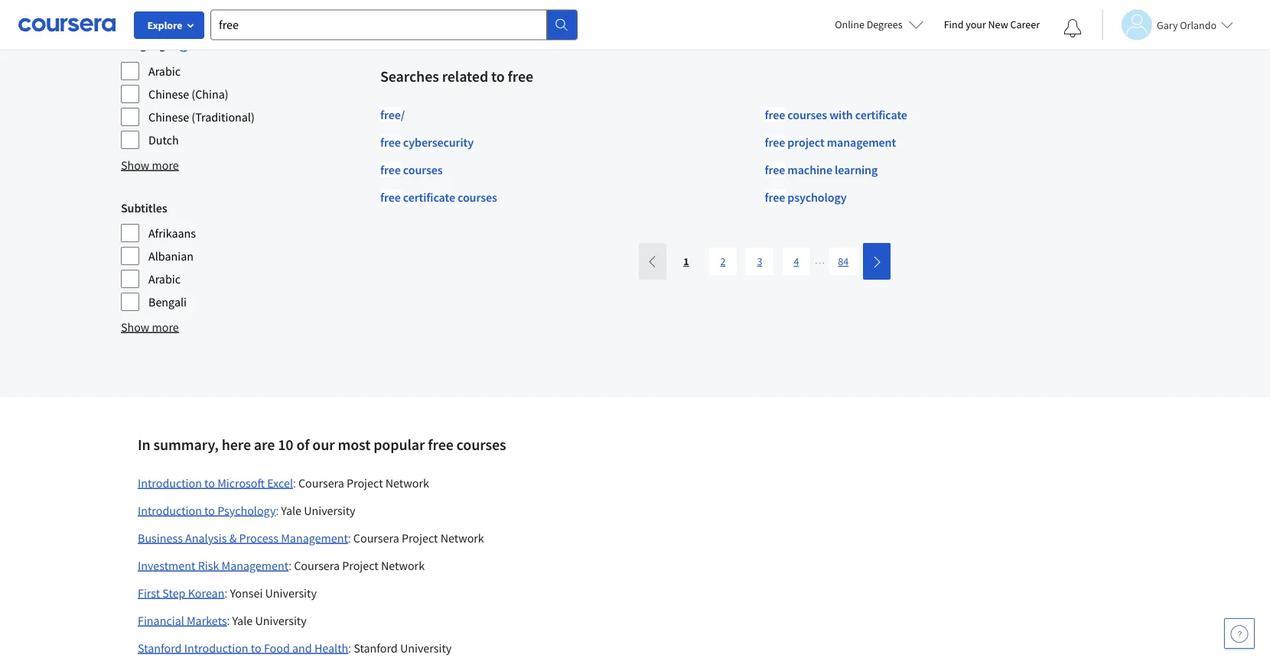 Task type: vqa. For each thing, say whether or not it's contained in the screenshot.
'my' inside the what happens to my existing coursera specialization subscriptions when i subscribe to coursera plus?
no



Task type: locate. For each thing, give the bounding box(es) containing it.
management up investment risk management : coursera project network
[[281, 531, 348, 546]]

2 chinese from the top
[[148, 109, 189, 125]]

explore
[[147, 18, 182, 32]]

free for free /
[[380, 107, 401, 122]]

: down 10
[[293, 476, 296, 491]]

1 horizontal spatial stanford
[[354, 641, 398, 656]]

stanford introduction to food and health : stanford university
[[138, 641, 452, 656]]

: right and
[[348, 641, 351, 656]]

show more down dutch
[[121, 157, 179, 173]]

: inside introduction to microsoft excel : coursera project network
[[293, 476, 296, 491]]

free for free psychology
[[765, 190, 785, 205]]

to right the related
[[491, 67, 505, 86]]

1 show more button from the top
[[121, 156, 179, 174]]

1 more from the top
[[152, 157, 179, 173]]

more
[[152, 157, 179, 173], [152, 320, 179, 335]]

dutch
[[148, 132, 179, 147]]

excel
[[267, 476, 293, 491]]

free for free project management
[[765, 134, 785, 150]]

show more down bengali
[[121, 320, 179, 335]]

yale down introduction to microsoft excel : coursera project network
[[281, 503, 301, 519]]

arabic down information about this filter group icon
[[148, 63, 181, 79]]

1 arabic from the top
[[148, 63, 181, 79]]

certificate
[[855, 107, 907, 122], [403, 190, 455, 205]]

yonsei
[[230, 586, 263, 601]]

: inside business analysis & process management : coursera project network
[[348, 531, 351, 546]]

: inside first step korean : yonsei university
[[225, 586, 227, 601]]

coursera image
[[18, 12, 116, 37]]

: inside investment risk management : coursera project network
[[289, 559, 291, 573]]

our
[[312, 436, 335, 455]]

0 vertical spatial arabic
[[148, 63, 181, 79]]

1 vertical spatial more
[[152, 320, 179, 335]]

free up free certificate
[[380, 162, 401, 177]]

learning
[[835, 162, 878, 177]]

free down free machine
[[765, 190, 785, 205]]

1 show from the top
[[121, 157, 149, 173]]

stanford
[[138, 641, 182, 656], [354, 641, 398, 656]]

1 vertical spatial yale
[[232, 613, 253, 629]]

psychology
[[788, 190, 847, 205]]

more for dutch
[[152, 157, 179, 173]]

page navigation navigation
[[637, 243, 892, 280]]

free right popular on the left bottom
[[428, 436, 454, 455]]

cybersecurity
[[403, 134, 474, 150]]

here
[[222, 436, 251, 455]]

introduction to microsoft excel : coursera project network
[[138, 476, 429, 491]]

searches related to free
[[380, 67, 533, 86]]

show more for dutch
[[121, 157, 179, 173]]

chinese
[[148, 86, 189, 102], [148, 109, 189, 125]]

arabic
[[148, 63, 181, 79], [148, 271, 181, 287]]

management down process
[[222, 558, 289, 574]]

free for free courses
[[380, 162, 401, 177]]

0 vertical spatial more
[[152, 157, 179, 173]]

show down dutch
[[121, 157, 149, 173]]

2 stanford from the left
[[354, 641, 398, 656]]

1 horizontal spatial yale
[[281, 503, 301, 519]]

free for free machine
[[765, 162, 785, 177]]

2 show from the top
[[121, 320, 149, 335]]

free machine
[[765, 162, 832, 177]]

university
[[304, 503, 355, 519], [265, 586, 317, 601], [255, 613, 307, 629], [400, 641, 452, 656]]

introduction to psychology link
[[138, 503, 276, 519]]

most
[[338, 436, 371, 455]]

: left yonsei at the bottom left of the page
[[225, 586, 227, 601]]

show more button
[[121, 156, 179, 174], [121, 318, 179, 336]]

arabic up bengali
[[148, 271, 181, 287]]

: up investment risk management : coursera project network
[[348, 531, 351, 546]]

/
[[401, 107, 405, 122]]

0 horizontal spatial yale
[[232, 613, 253, 629]]

introduction
[[138, 476, 202, 491], [138, 503, 202, 519], [184, 641, 248, 656]]

free up free machine
[[765, 107, 785, 122]]

chinese (traditional)
[[148, 109, 255, 125]]

: down first step korean : yonsei university
[[227, 614, 230, 628]]

show more button for dutch
[[121, 156, 179, 174]]

0 vertical spatial show
[[121, 157, 149, 173]]

&
[[229, 531, 237, 546]]

: down business analysis & process management : coursera project network
[[289, 559, 291, 573]]

more down bengali
[[152, 320, 179, 335]]

business
[[138, 531, 183, 546]]

network
[[385, 476, 429, 491], [440, 531, 484, 546], [381, 558, 425, 574]]

more down dutch
[[152, 157, 179, 173]]

show for bengali
[[121, 320, 149, 335]]

What do you want to learn? text field
[[210, 10, 547, 40]]

stanford right the health
[[354, 641, 398, 656]]

chinese up dutch
[[148, 109, 189, 125]]

1 vertical spatial arabic
[[148, 271, 181, 287]]

online degrees button
[[823, 8, 936, 41]]

free project management
[[765, 134, 896, 150]]

markets
[[187, 613, 227, 629]]

1 vertical spatial certificate
[[403, 190, 455, 205]]

0 vertical spatial show more
[[121, 157, 179, 173]]

None search field
[[210, 10, 578, 40]]

subtitles group
[[121, 199, 371, 312]]

coursera
[[298, 476, 344, 491], [353, 531, 399, 546], [294, 558, 340, 574]]

management
[[281, 531, 348, 546], [222, 558, 289, 574]]

1 vertical spatial show more
[[121, 320, 179, 335]]

1 vertical spatial project
[[402, 531, 438, 546]]

subtitles
[[121, 200, 167, 216]]

1 vertical spatial coursera
[[353, 531, 399, 546]]

(traditional)
[[192, 109, 255, 125]]

psychology
[[217, 503, 276, 519]]

1 vertical spatial chinese
[[148, 109, 189, 125]]

show down bengali
[[121, 320, 149, 335]]

certificate down free courses
[[403, 190, 455, 205]]

1 vertical spatial introduction
[[138, 503, 202, 519]]

1 vertical spatial show more button
[[121, 318, 179, 336]]

2 show more from the top
[[121, 320, 179, 335]]

show more button down dutch
[[121, 156, 179, 174]]

popular
[[374, 436, 425, 455]]

to
[[491, 67, 505, 86], [204, 476, 215, 491], [204, 503, 215, 519], [251, 641, 261, 656]]

show more button down bengali
[[121, 318, 179, 336]]

: down excel
[[276, 504, 279, 518]]

84
[[838, 255, 849, 268]]

orlando
[[1180, 18, 1217, 32]]

gary orlando
[[1157, 18, 1217, 32]]

1 show more from the top
[[121, 157, 179, 173]]

2 more from the top
[[152, 320, 179, 335]]

show more
[[121, 157, 179, 173], [121, 320, 179, 335]]

project
[[347, 476, 383, 491], [402, 531, 438, 546], [342, 558, 379, 574]]

explore button
[[134, 11, 204, 39]]

1 vertical spatial show
[[121, 320, 149, 335]]

language
[[121, 37, 171, 52]]

1 vertical spatial management
[[222, 558, 289, 574]]

2 arabic from the top
[[148, 271, 181, 287]]

0 vertical spatial chinese
[[148, 86, 189, 102]]

chinese (china)
[[148, 86, 228, 102]]

investment risk management : coursera project network
[[138, 558, 425, 574]]

4 link
[[783, 248, 810, 275]]

2 show more button from the top
[[121, 318, 179, 336]]

stanford down the financial
[[138, 641, 182, 656]]

1 horizontal spatial certificate
[[855, 107, 907, 122]]

0 vertical spatial show more button
[[121, 156, 179, 174]]

10
[[278, 436, 293, 455]]

introduction down summary,
[[138, 476, 202, 491]]

yale
[[281, 503, 301, 519], [232, 613, 253, 629]]

courses
[[788, 107, 827, 122], [403, 162, 443, 177], [458, 190, 497, 205], [456, 436, 506, 455]]

0 vertical spatial management
[[281, 531, 348, 546]]

certificate up management
[[855, 107, 907, 122]]

introduction up the business
[[138, 503, 202, 519]]

in
[[138, 436, 150, 455]]

to left food
[[251, 641, 261, 656]]

free down searches
[[380, 107, 401, 122]]

introduction down financial markets : yale university
[[184, 641, 248, 656]]

show
[[121, 157, 149, 173], [121, 320, 149, 335]]

arabic inside language group
[[148, 63, 181, 79]]

0 vertical spatial yale
[[281, 503, 301, 519]]

language group
[[121, 35, 371, 150]]

free courses with certificate
[[765, 107, 907, 122]]

risk
[[198, 558, 219, 574]]

free down free courses
[[380, 190, 401, 205]]

chinese up chinese (traditional)
[[148, 86, 189, 102]]

your
[[966, 18, 986, 31]]

yale up "stanford introduction to food and health" "link"
[[232, 613, 253, 629]]

searches
[[380, 67, 439, 86]]

free down free /
[[380, 134, 401, 150]]

free left machine
[[765, 162, 785, 177]]

free left project
[[765, 134, 785, 150]]

free right the related
[[508, 67, 533, 86]]

0 horizontal spatial stanford
[[138, 641, 182, 656]]

4
[[794, 255, 799, 268]]

introduction for introduction to microsoft excel
[[138, 476, 202, 491]]

introduction to psychology : yale university
[[138, 503, 355, 519]]

1 stanford from the left
[[138, 641, 182, 656]]

free for free certificate
[[380, 190, 401, 205]]

:
[[293, 476, 296, 491], [276, 504, 279, 518], [348, 531, 351, 546], [289, 559, 291, 573], [225, 586, 227, 601], [227, 614, 230, 628], [348, 641, 351, 656]]

1 chinese from the top
[[148, 86, 189, 102]]

0 vertical spatial introduction
[[138, 476, 202, 491]]



Task type: describe. For each thing, give the bounding box(es) containing it.
: inside financial markets : yale university
[[227, 614, 230, 628]]

health
[[314, 641, 348, 656]]

financial markets link
[[138, 613, 227, 629]]

degrees
[[867, 18, 903, 31]]

1 vertical spatial network
[[440, 531, 484, 546]]

korean
[[188, 586, 225, 601]]

summary,
[[153, 436, 219, 455]]

step
[[162, 586, 186, 601]]

to up "introduction to psychology" link
[[204, 476, 215, 491]]

bengali
[[148, 294, 187, 310]]

chinese for chinese (traditional)
[[148, 109, 189, 125]]

with
[[830, 107, 853, 122]]

free psychology
[[765, 190, 847, 205]]

free for free courses with certificate
[[765, 107, 785, 122]]

free /
[[380, 107, 405, 122]]

: inside introduction to psychology : yale university
[[276, 504, 279, 518]]

new
[[988, 18, 1008, 31]]

information about this filter group image
[[178, 40, 190, 52]]

2 vertical spatial coursera
[[294, 558, 340, 574]]

introduction to microsoft excel link
[[138, 476, 293, 491]]

business analysis & process management : coursera project network
[[138, 531, 484, 546]]

gary orlando button
[[1102, 10, 1233, 40]]

and
[[292, 641, 312, 656]]

investment
[[138, 558, 195, 574]]

…
[[815, 253, 825, 267]]

food
[[264, 641, 290, 656]]

3 link
[[746, 248, 773, 275]]

gary
[[1157, 18, 1178, 32]]

0 vertical spatial certificate
[[855, 107, 907, 122]]

business analysis & process management link
[[138, 531, 348, 546]]

afrikaans
[[148, 226, 196, 241]]

next page image
[[871, 256, 883, 268]]

: inside stanford introduction to food and health : stanford university
[[348, 641, 351, 656]]

find your new career link
[[936, 15, 1047, 34]]

process
[[239, 531, 279, 546]]

albanian
[[148, 248, 194, 264]]

free for free cybersecurity
[[380, 134, 401, 150]]

online
[[835, 18, 865, 31]]

investment risk management link
[[138, 558, 289, 574]]

find
[[944, 18, 964, 31]]

more for bengali
[[152, 320, 179, 335]]

to up analysis on the bottom left of page
[[204, 503, 215, 519]]

first step korean link
[[138, 586, 225, 601]]

machine
[[788, 162, 832, 177]]

2 link
[[709, 248, 737, 275]]

0 vertical spatial project
[[347, 476, 383, 491]]

show for dutch
[[121, 157, 149, 173]]

2 vertical spatial project
[[342, 558, 379, 574]]

84 link
[[830, 248, 857, 275]]

2
[[720, 255, 726, 268]]

first
[[138, 586, 160, 601]]

project
[[788, 134, 824, 150]]

chinese for chinese (china)
[[148, 86, 189, 102]]

introduction for introduction to psychology
[[138, 503, 202, 519]]

stanford introduction to food and health link
[[138, 641, 348, 656]]

show more button for bengali
[[121, 318, 179, 336]]

previous page image
[[646, 256, 659, 268]]

financial markets : yale university
[[138, 613, 307, 629]]

financial
[[138, 613, 184, 629]]

free certificate
[[380, 190, 455, 205]]

arabic inside subtitles 'group'
[[148, 271, 181, 287]]

help center image
[[1230, 625, 1249, 643]]

of
[[296, 436, 309, 455]]

management
[[827, 134, 896, 150]]

analysis
[[185, 531, 227, 546]]

2 vertical spatial network
[[381, 558, 425, 574]]

free cybersecurity
[[380, 134, 474, 150]]

free courses
[[380, 162, 443, 177]]

related
[[442, 67, 488, 86]]

2 vertical spatial introduction
[[184, 641, 248, 656]]

are
[[254, 436, 275, 455]]

first step korean : yonsei university
[[138, 586, 317, 601]]

online degrees
[[835, 18, 903, 31]]

0 horizontal spatial certificate
[[403, 190, 455, 205]]

0 vertical spatial coursera
[[298, 476, 344, 491]]

0 vertical spatial network
[[385, 476, 429, 491]]

(china)
[[192, 86, 228, 102]]

find your new career
[[944, 18, 1040, 31]]

3
[[757, 255, 762, 268]]

in summary, here are 10 of our most popular free courses
[[138, 436, 506, 455]]

show more for bengali
[[121, 320, 179, 335]]

microsoft
[[217, 476, 265, 491]]

show notifications image
[[1064, 19, 1082, 37]]

career
[[1010, 18, 1040, 31]]



